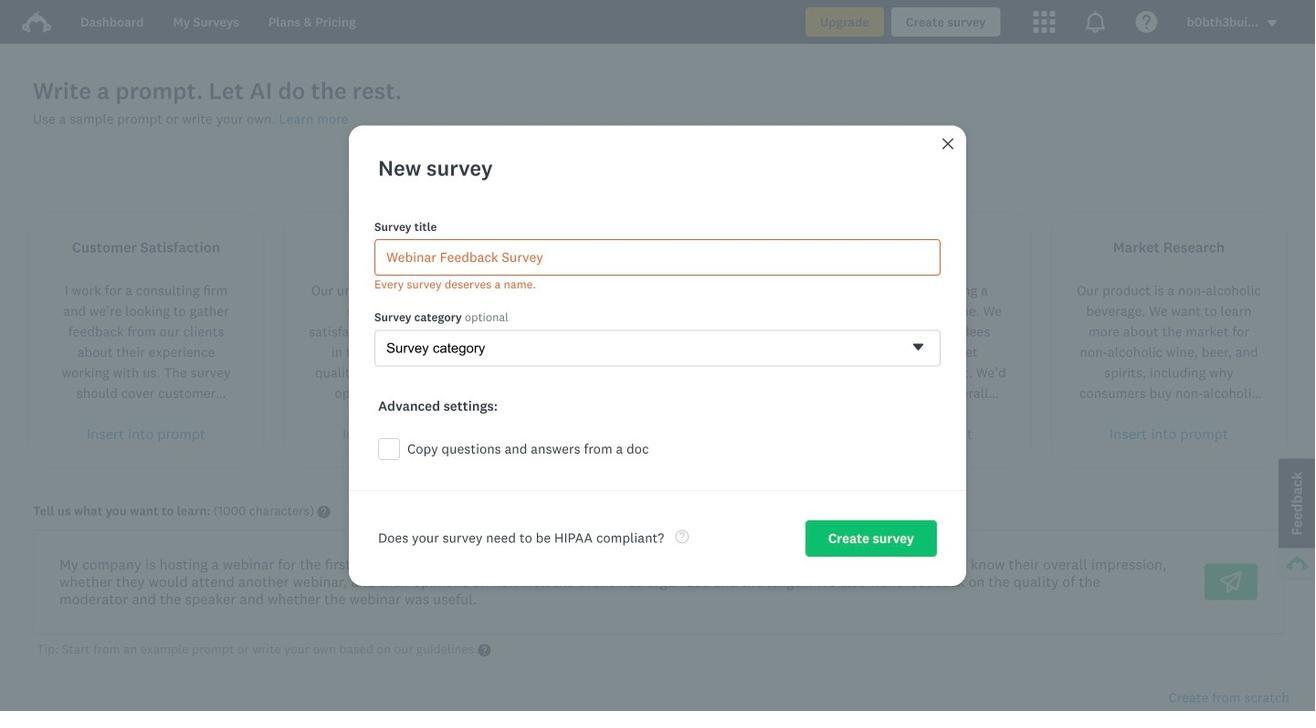Task type: vqa. For each thing, say whether or not it's contained in the screenshot.
Products icon
yes



Task type: describe. For each thing, give the bounding box(es) containing it.
1 brand logo image from the top
[[22, 7, 51, 37]]

hover for help content image
[[318, 506, 330, 519]]

notification center icon image
[[1085, 11, 1107, 33]]

light bulb with lightning bolt inside showing a new idea image
[[636, 129, 680, 174]]

help icon image
[[1136, 11, 1158, 33]]

hover for help content image
[[478, 645, 491, 657]]



Task type: locate. For each thing, give the bounding box(es) containing it.
dropdown arrow icon image
[[1266, 17, 1279, 30], [1268, 20, 1278, 26]]

dialog
[[349, 125, 967, 586]]

close image
[[941, 136, 956, 151], [943, 138, 954, 149]]

Survey name field
[[375, 239, 941, 276]]

brand logo image
[[22, 7, 51, 37], [22, 11, 51, 33]]

2 brand logo image from the top
[[22, 11, 51, 33]]

products icon image
[[1034, 11, 1056, 33], [1034, 11, 1056, 33]]

None text field
[[45, 542, 1183, 623]]

airplane icon that submits your build survey with ai prompt image
[[1221, 572, 1243, 593], [1221, 572, 1243, 593]]

help image
[[675, 530, 689, 544]]



